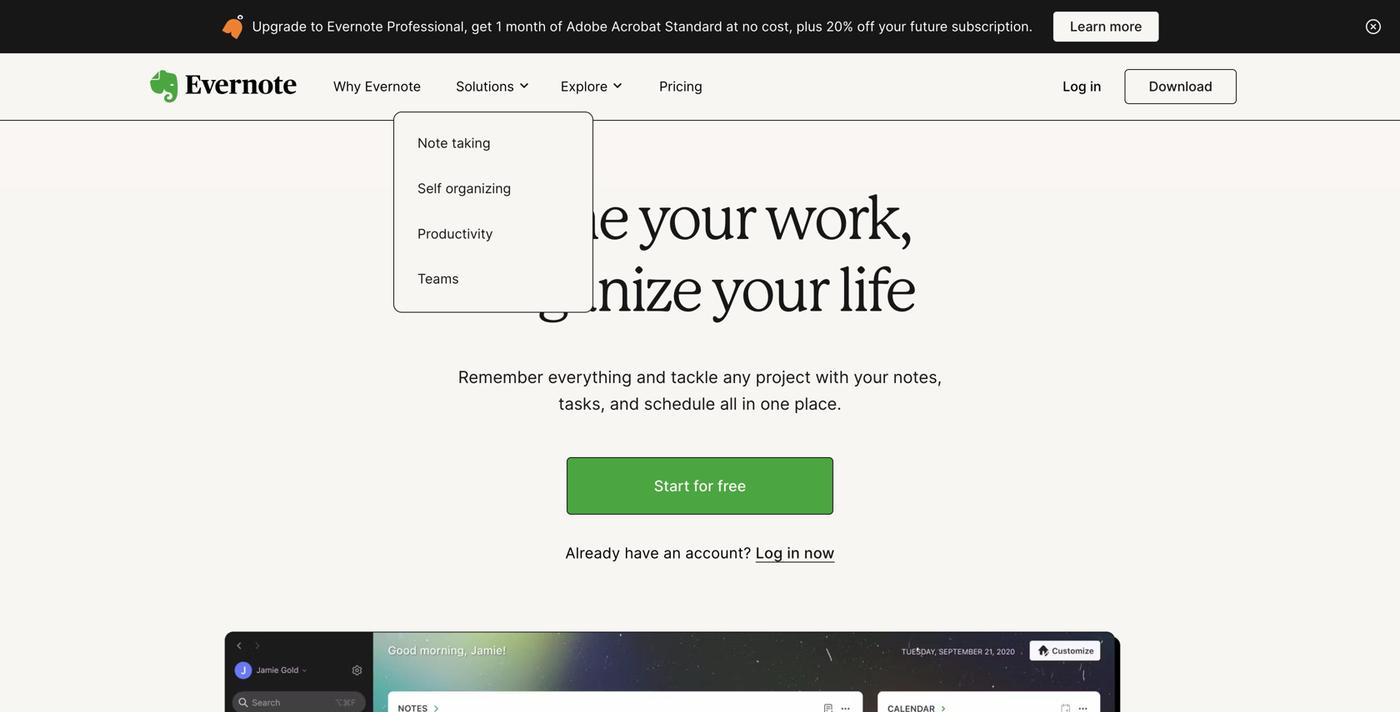 Task type: vqa. For each thing, say whether or not it's contained in the screenshot.
Privacy
no



Task type: locate. For each thing, give the bounding box(es) containing it.
evernote
[[327, 18, 383, 35], [365, 78, 421, 95]]

log left now
[[756, 544, 783, 563]]

more
[[1110, 18, 1143, 35]]

1 vertical spatial evernote
[[365, 78, 421, 95]]

log down learn at the top
[[1063, 78, 1087, 95]]

your
[[879, 18, 907, 35], [638, 194, 754, 251], [711, 266, 827, 323], [854, 367, 889, 387]]

in right all
[[742, 394, 756, 414]]

download link
[[1125, 69, 1237, 104]]

all
[[720, 394, 737, 414]]

evernote right why
[[365, 78, 421, 95]]

upgrade
[[252, 18, 307, 35]]

evernote right 'to'
[[327, 18, 383, 35]]

organizing
[[446, 180, 511, 197]]

life
[[838, 266, 915, 323]]

why evernote
[[333, 78, 421, 95]]

have
[[625, 544, 659, 563]]

download
[[1149, 78, 1213, 95]]

0 horizontal spatial in
[[742, 394, 756, 414]]

learn more link
[[1053, 11, 1160, 43]]

already have an account? log in now
[[566, 544, 835, 563]]

taking
[[452, 135, 491, 151]]

solutions
[[456, 78, 514, 94]]

notes,
[[893, 367, 942, 387]]

an
[[664, 544, 681, 563]]

project
[[756, 367, 811, 387]]

and
[[637, 367, 666, 387], [610, 394, 640, 414]]

0 vertical spatial in
[[1090, 78, 1102, 95]]

one
[[761, 394, 790, 414]]

1 vertical spatial and
[[610, 394, 640, 414]]

log
[[1063, 78, 1087, 95], [756, 544, 783, 563]]

pricing link
[[650, 72, 713, 103]]

note
[[418, 135, 448, 151]]

organize your life
[[486, 266, 915, 323]]

1 horizontal spatial log
[[1063, 78, 1087, 95]]

now
[[804, 544, 835, 563]]

explore button
[[556, 77, 630, 96]]

and right the tasks,
[[610, 394, 640, 414]]

tame your work,
[[489, 194, 911, 251]]

professional,
[[387, 18, 468, 35]]

everything
[[548, 367, 632, 387]]

tackle
[[671, 367, 718, 387]]

pricing
[[660, 78, 703, 95]]

2 horizontal spatial in
[[1090, 78, 1102, 95]]

work,
[[765, 194, 911, 251]]

in left now
[[787, 544, 800, 563]]

0 horizontal spatial log
[[756, 544, 783, 563]]

learn
[[1070, 18, 1106, 35]]

self organizing
[[418, 180, 511, 197]]

explore
[[561, 78, 608, 94]]

any
[[723, 367, 751, 387]]

evernote logo image
[[150, 70, 297, 103]]

free
[[718, 477, 746, 495]]

0 vertical spatial log
[[1063, 78, 1087, 95]]

teams
[[418, 271, 459, 287]]

why
[[333, 78, 361, 95]]

log in
[[1063, 78, 1102, 95]]

log in now link
[[756, 544, 835, 563]]

1 horizontal spatial in
[[787, 544, 800, 563]]

in
[[1090, 78, 1102, 95], [742, 394, 756, 414], [787, 544, 800, 563]]

future
[[910, 18, 948, 35]]

2 vertical spatial in
[[787, 544, 800, 563]]

1 vertical spatial in
[[742, 394, 756, 414]]

in down learn at the top
[[1090, 78, 1102, 95]]

productivity
[[418, 226, 493, 242]]

and up schedule
[[637, 367, 666, 387]]

for
[[694, 477, 714, 495]]



Task type: describe. For each thing, give the bounding box(es) containing it.
off
[[857, 18, 875, 35]]

0 vertical spatial and
[[637, 367, 666, 387]]

cost,
[[762, 18, 793, 35]]

tame
[[489, 194, 627, 251]]

0 vertical spatial evernote
[[327, 18, 383, 35]]

learn more
[[1070, 18, 1143, 35]]

your inside remember everything and tackle any project with your notes, tasks, and schedule all in one place.
[[854, 367, 889, 387]]

schedule
[[644, 394, 715, 414]]

self organizing link
[[408, 171, 579, 208]]

start
[[654, 477, 690, 495]]

start for free link
[[567, 457, 834, 515]]

note taking
[[418, 135, 491, 151]]

acrobat
[[611, 18, 661, 35]]

home-widgets hero screen image
[[150, 632, 1250, 713]]

with
[[816, 367, 849, 387]]

1 vertical spatial log
[[756, 544, 783, 563]]

start for free
[[654, 477, 746, 495]]

productivity link
[[408, 217, 579, 254]]

remember everything and tackle any project with your notes, tasks, and schedule all in one place.
[[458, 367, 942, 414]]

month
[[506, 18, 546, 35]]

place.
[[795, 394, 842, 414]]

already
[[566, 544, 621, 563]]

subscription.
[[952, 18, 1033, 35]]

of
[[550, 18, 563, 35]]

get
[[471, 18, 492, 35]]

solutions button
[[451, 77, 536, 96]]

20%
[[826, 18, 854, 35]]

log in link
[[1053, 72, 1112, 103]]

at
[[726, 18, 739, 35]]

in inside remember everything and tackle any project with your notes, tasks, and schedule all in one place.
[[742, 394, 756, 414]]

self
[[418, 180, 442, 197]]

tasks,
[[559, 394, 605, 414]]

no
[[742, 18, 758, 35]]

organize
[[486, 266, 701, 323]]

upgrade to evernote professional, get 1 month of adobe acrobat standard at no cost, plus 20% off your future subscription.
[[252, 18, 1033, 35]]

plus
[[797, 18, 823, 35]]

account?
[[686, 544, 752, 563]]

adobe
[[566, 18, 608, 35]]

1
[[496, 18, 502, 35]]

why evernote link
[[323, 72, 431, 103]]

remember
[[458, 367, 544, 387]]

evernote inside why evernote link
[[365, 78, 421, 95]]

to
[[311, 18, 323, 35]]

note taking link
[[408, 126, 579, 163]]

teams link
[[408, 262, 579, 299]]

standard
[[665, 18, 723, 35]]



